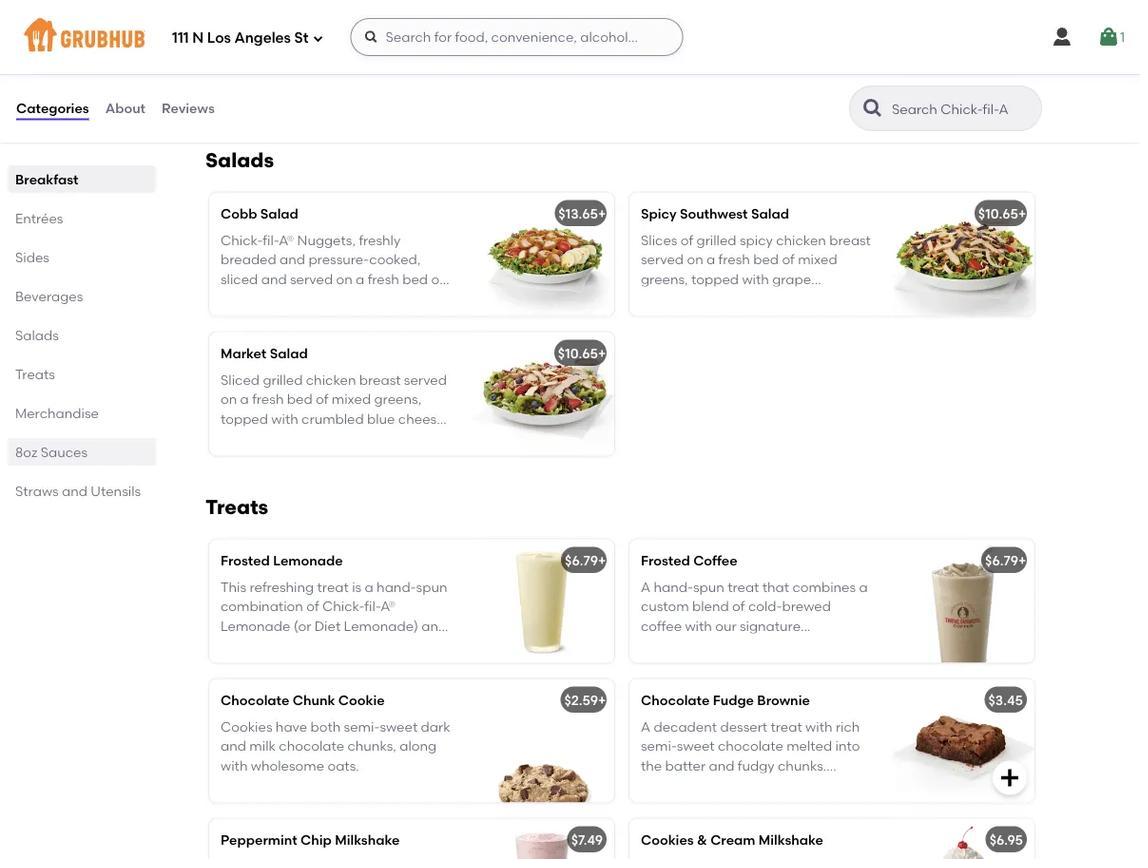 Task type: describe. For each thing, give the bounding box(es) containing it.
dessert. inside a hand-spun treat that combines a custom blend of cold-brewed coffee with our signature icedream® dessert.
[[714, 637, 764, 654]]

merchandise
[[15, 405, 99, 421]]

milk inside button
[[280, 24, 306, 40]]

the
[[641, 758, 662, 774]]

icedream® inside this refreshing treat is a hand-spun combination of chick-fil-a® lemonade (or diet lemonade) and our signature icedream® dessert.
[[309, 637, 379, 654]]

both
[[311, 719, 341, 735]]

semi- inside 'cookies have both semi-sweet dark and milk chocolate chunks, along with wholesome oats.'
[[344, 719, 380, 735]]

southwest
[[680, 205, 748, 222]]

chocolate chunk cookie image
[[472, 680, 614, 803]]

gallon beverage filled with your choice of tea or lemonade
[[641, 24, 844, 60]]

categories button
[[15, 74, 90, 143]]

spicy southwest salad
[[641, 205, 789, 222]]

frosted lemonade
[[221, 553, 343, 569]]

0 vertical spatial lemonade
[[273, 553, 343, 569]]

frosted for hand-
[[641, 553, 690, 569]]

straws
[[15, 483, 59, 499]]

brownie
[[757, 692, 810, 709]]

cobb salad image
[[472, 193, 614, 316]]

rich
[[836, 719, 860, 735]]

salad right southwest
[[751, 205, 789, 222]]

+ for chocolate chunk cookie
[[598, 692, 606, 709]]

peppermint chip milkshake
[[221, 832, 400, 848]]

chocolate for decadent
[[641, 692, 710, 709]]

beverages
[[15, 288, 83, 304]]

2 milkshake from the left
[[759, 832, 823, 848]]

a hand-spun treat that combines a custom blend of cold-brewed coffee with our signature icedream® dessert.
[[641, 580, 868, 654]]

Search for food, convenience, alcohol... search field
[[350, 18, 683, 56]]

market salad
[[221, 345, 308, 361]]

$6.79 for this refreshing treat is a hand-spun combination of chick-fil-a® lemonade (or diet lemonade) and our signature icedream® dessert.
[[565, 553, 598, 569]]

8oz sauces
[[15, 444, 88, 460]]

chocolate chunk cookie
[[221, 692, 385, 709]]

this
[[221, 580, 246, 596]]

and inside 'cookies have both semi-sweet dark and milk chocolate chunks, along with wholesome oats.'
[[221, 739, 246, 755]]

a for a decadent dessert treat with rich semi-sweet chocolate melted into the batter and fudgy chunks. available individually or in a tray.
[[641, 719, 651, 735]]

and inside this refreshing treat is a hand-spun combination of chick-fil-a® lemonade (or diet lemonade) and our signature icedream® dessert.
[[422, 618, 447, 634]]

of inside a hand-spun treat that combines a custom blend of cold-brewed coffee with our signature icedream® dessert.
[[732, 599, 745, 615]]

signature inside a hand-spun treat that combines a custom blend of cold-brewed coffee with our signature icedream® dessert.
[[740, 618, 801, 634]]

chick-
[[322, 599, 364, 615]]

cookies for cookies have both semi-sweet dark and milk chocolate chunks, along with wholesome oats.
[[221, 719, 272, 735]]

have
[[276, 719, 307, 735]]

icedream® inside a hand-spun treat that combines a custom blend of cold-brewed coffee with our signature icedream® dessert.
[[641, 637, 711, 654]]

cookie
[[338, 692, 385, 709]]

chip
[[301, 832, 332, 848]]

in
[[796, 777, 807, 793]]

market
[[221, 345, 267, 361]]

coffee
[[693, 553, 738, 569]]

spicy
[[641, 205, 677, 222]]

reviews button
[[161, 74, 216, 143]]

about
[[105, 100, 146, 116]]

dessert
[[720, 719, 768, 735]]

111 n los angeles st
[[172, 30, 309, 47]]

sweet inside 'cookies have both semi-sweet dark and milk chocolate chunks, along with wholesome oats.'
[[380, 719, 418, 735]]

categories
[[16, 100, 89, 116]]

svg image inside '1' button
[[1097, 26, 1120, 49]]

fudge
[[713, 692, 754, 709]]

1%
[[221, 24, 238, 40]]

$6.95
[[990, 832, 1023, 848]]

that
[[762, 580, 789, 596]]

straws and utensils
[[15, 483, 141, 499]]

chocolate for both
[[279, 739, 344, 755]]

a inside a decadent dessert treat with rich semi-sweet chocolate melted into the batter and fudgy chunks. available individually or in a tray.
[[810, 777, 819, 793]]

chocolate fudge brownie
[[641, 692, 810, 709]]

utensils
[[91, 483, 141, 499]]

chunk
[[293, 692, 335, 709]]

peppermint chip milkshake image
[[472, 819, 614, 860]]

sides
[[15, 249, 49, 265]]

$10.65 + for market salad
[[558, 345, 606, 361]]

with inside gallon beverage filled with your choice of tea or lemonade
[[786, 24, 813, 40]]

cookies & cream milkshake image
[[892, 819, 1035, 860]]

merchandise tab
[[15, 403, 148, 423]]

frosted coffee image
[[892, 540, 1035, 663]]

spun inside a hand-spun treat that combines a custom blend of cold-brewed coffee with our signature icedream® dessert.
[[693, 580, 724, 596]]

$2.59 +
[[564, 692, 606, 709]]

combines
[[793, 580, 856, 596]]

111
[[172, 30, 189, 47]]

los
[[207, 30, 231, 47]]

search icon image
[[862, 97, 884, 120]]

about button
[[104, 74, 147, 143]]

combination
[[221, 599, 303, 615]]

1 milkshake from the left
[[335, 832, 400, 848]]

cold-
[[748, 599, 782, 615]]

chocolate for dessert
[[718, 739, 783, 755]]

(or
[[294, 618, 311, 634]]

cookies & cream milkshake
[[641, 832, 823, 848]]

8oz
[[15, 444, 37, 460]]

beverages tab
[[15, 286, 148, 306]]

entrées
[[15, 210, 63, 226]]

$13.65 +
[[559, 205, 606, 222]]

$13.65
[[559, 205, 598, 222]]

milk inside 'cookies have both semi-sweet dark and milk chocolate chunks, along with wholesome oats.'
[[249, 739, 276, 755]]

+ for frosted coffee
[[1019, 553, 1027, 569]]

straws and utensils tab
[[15, 481, 148, 501]]

cobb
[[221, 205, 257, 222]]

this refreshing treat is a hand-spun combination of chick-fil-a® lemonade (or diet lemonade) and our signature icedream® dessert.
[[221, 580, 447, 654]]

into
[[835, 739, 860, 755]]

lemonade inside this refreshing treat is a hand-spun combination of chick-fil-a® lemonade (or diet lemonade) and our signature icedream® dessert.
[[221, 618, 290, 634]]

tea
[[704, 43, 725, 60]]

dark
[[421, 719, 450, 735]]

entrées tab
[[15, 208, 148, 228]]

dessert. inside this refreshing treat is a hand-spun combination of chick-fil-a® lemonade (or diet lemonade) and our signature icedream® dessert.
[[382, 637, 433, 654]]

chocolate for have
[[221, 692, 290, 709]]

available
[[641, 777, 701, 793]]

tray.
[[822, 777, 850, 793]]

1% cows milk button
[[209, 0, 614, 108]]

frosted for refreshing
[[221, 553, 270, 569]]

treats inside treats tab
[[15, 366, 55, 382]]

1% cows milk
[[221, 24, 306, 40]]

gallon
[[641, 24, 684, 40]]

cobb salad
[[221, 205, 298, 222]]

is
[[352, 580, 362, 596]]

beverage
[[687, 24, 748, 40]]

1% milk image
[[472, 0, 614, 108]]

filled
[[752, 24, 782, 40]]

1 button
[[1097, 20, 1125, 54]]

custom
[[641, 599, 689, 615]]

choice
[[641, 43, 685, 60]]

$3.45
[[989, 692, 1023, 709]]

1
[[1120, 29, 1125, 45]]

oats.
[[328, 758, 359, 774]]

decadent
[[654, 719, 717, 735]]



Task type: locate. For each thing, give the bounding box(es) containing it.
hand- up custom
[[654, 580, 693, 596]]

treat
[[317, 580, 349, 596], [728, 580, 759, 596], [771, 719, 802, 735]]

0 vertical spatial a
[[641, 580, 651, 596]]

1 horizontal spatial our
[[715, 618, 737, 634]]

dessert. down the cold-
[[714, 637, 764, 654]]

0 horizontal spatial dessert.
[[382, 637, 433, 654]]

gallon beverages image
[[892, 0, 1035, 108]]

with
[[786, 24, 813, 40], [685, 618, 712, 634], [806, 719, 833, 735], [221, 758, 248, 774]]

breakfast tab
[[15, 169, 148, 189]]

2 hand- from the left
[[654, 580, 693, 596]]

1 horizontal spatial signature
[[740, 618, 801, 634]]

$10.65 for market salad
[[558, 345, 598, 361]]

spun up blend
[[693, 580, 724, 596]]

semi- up the chunks, in the left bottom of the page
[[344, 719, 380, 735]]

a
[[365, 580, 374, 596], [859, 580, 868, 596], [810, 777, 819, 793]]

1 vertical spatial treats
[[205, 495, 268, 519]]

coffee
[[641, 618, 682, 634]]

and inside a decadent dessert treat with rich semi-sweet chocolate melted into the batter and fudgy chunks. available individually or in a tray.
[[709, 758, 735, 774]]

of
[[688, 43, 700, 60], [306, 599, 319, 615], [732, 599, 745, 615]]

salad
[[260, 205, 298, 222], [751, 205, 789, 222], [270, 345, 308, 361]]

1 horizontal spatial $6.79
[[985, 553, 1019, 569]]

+
[[598, 205, 606, 222], [1019, 205, 1027, 222], [598, 345, 606, 361], [598, 553, 606, 569], [1019, 553, 1027, 569], [598, 692, 606, 709]]

$6.79 + for spun
[[565, 553, 606, 569]]

semi- up the
[[641, 739, 677, 755]]

main navigation navigation
[[0, 0, 1140, 74]]

0 horizontal spatial our
[[221, 637, 242, 654]]

$6.79 for a hand-spun treat that combines a custom blend of cold-brewed coffee with our signature icedream® dessert.
[[985, 553, 1019, 569]]

1 horizontal spatial treats
[[205, 495, 268, 519]]

milkshake down 'in'
[[759, 832, 823, 848]]

2 $6.79 + from the left
[[985, 553, 1027, 569]]

our inside this refreshing treat is a hand-spun combination of chick-fil-a® lemonade (or diet lemonade) and our signature icedream® dessert.
[[221, 637, 242, 654]]

with inside 'cookies have both semi-sweet dark and milk chocolate chunks, along with wholesome oats.'
[[221, 758, 248, 774]]

0 horizontal spatial sweet
[[380, 719, 418, 735]]

milkshake
[[335, 832, 400, 848], [759, 832, 823, 848]]

hand-
[[377, 580, 416, 596], [654, 580, 693, 596]]

signature inside this refreshing treat is a hand-spun combination of chick-fil-a® lemonade (or diet lemonade) and our signature icedream® dessert.
[[245, 637, 306, 654]]

chocolate down both
[[279, 739, 344, 755]]

$10.65 +
[[978, 205, 1027, 222], [558, 345, 606, 361]]

a
[[641, 580, 651, 596], [641, 719, 651, 735]]

1 vertical spatial signature
[[245, 637, 306, 654]]

0 horizontal spatial of
[[306, 599, 319, 615]]

of inside gallon beverage filled with your choice of tea or lemonade
[[688, 43, 700, 60]]

2 a from the top
[[641, 719, 651, 735]]

1 vertical spatial or
[[779, 777, 793, 793]]

market salad image
[[472, 332, 614, 456]]

treat inside a decadent dessert treat with rich semi-sweet chocolate melted into the batter and fudgy chunks. available individually or in a tray.
[[771, 719, 802, 735]]

with left wholesome
[[221, 758, 248, 774]]

salad for $10.65 +
[[270, 345, 308, 361]]

and up individually
[[709, 758, 735, 774]]

spicy southwest salad image
[[892, 193, 1035, 316]]

sweet
[[380, 719, 418, 735], [677, 739, 715, 755]]

a decadent dessert treat with rich semi-sweet chocolate melted into the batter and fudgy chunks. available individually or in a tray.
[[641, 719, 860, 793]]

spun inside this refreshing treat is a hand-spun combination of chick-fil-a® lemonade (or diet lemonade) and our signature icedream® dessert.
[[416, 580, 447, 596]]

1 vertical spatial $10.65 +
[[558, 345, 606, 361]]

salads
[[205, 148, 274, 172], [15, 327, 59, 343]]

1 vertical spatial our
[[221, 637, 242, 654]]

1 vertical spatial salads
[[15, 327, 59, 343]]

gallon beverage filled with your choice of tea or lemonade button
[[630, 0, 1035, 108]]

1 frosted from the left
[[221, 553, 270, 569]]

cookies
[[221, 719, 272, 735], [641, 832, 694, 848]]

1 vertical spatial $10.65
[[558, 345, 598, 361]]

1 a from the top
[[641, 580, 651, 596]]

0 horizontal spatial $10.65 +
[[558, 345, 606, 361]]

1 horizontal spatial chocolate
[[641, 692, 710, 709]]

0 horizontal spatial or
[[729, 43, 742, 60]]

1 vertical spatial milk
[[249, 739, 276, 755]]

cookies for cookies & cream milkshake
[[641, 832, 694, 848]]

0 horizontal spatial a
[[365, 580, 374, 596]]

milkshake right chip
[[335, 832, 400, 848]]

1 vertical spatial lemonade
[[221, 618, 290, 634]]

0 horizontal spatial $10.65
[[558, 345, 598, 361]]

Search Chick-fil-A search field
[[890, 100, 1036, 118]]

1 dessert. from the left
[[382, 637, 433, 654]]

0 horizontal spatial salads
[[15, 327, 59, 343]]

1 $6.79 + from the left
[[565, 553, 606, 569]]

frosted up custom
[[641, 553, 690, 569]]

1 vertical spatial sweet
[[677, 739, 715, 755]]

1 vertical spatial semi-
[[641, 739, 677, 755]]

+ for spicy southwest salad
[[1019, 205, 1027, 222]]

$10.65
[[978, 205, 1019, 222], [558, 345, 598, 361]]

icedream® down the coffee
[[641, 637, 711, 654]]

lemonade
[[745, 43, 811, 60]]

or left 'in'
[[779, 777, 793, 793]]

a right combines
[[859, 580, 868, 596]]

peppermint
[[221, 832, 297, 848]]

blend
[[692, 599, 729, 615]]

semi- inside a decadent dessert treat with rich semi-sweet chocolate melted into the batter and fudgy chunks. available individually or in a tray.
[[641, 739, 677, 755]]

a right is on the left of page
[[365, 580, 374, 596]]

chunks.
[[778, 758, 827, 774]]

0 vertical spatial or
[[729, 43, 742, 60]]

semi-
[[344, 719, 380, 735], [641, 739, 677, 755]]

hand- inside a hand-spun treat that combines a custom blend of cold-brewed coffee with our signature icedream® dessert.
[[654, 580, 693, 596]]

1 horizontal spatial milk
[[280, 24, 306, 40]]

0 vertical spatial milk
[[280, 24, 306, 40]]

svg image
[[1051, 26, 1074, 49]]

milk up wholesome
[[249, 739, 276, 755]]

salad for $13.65 +
[[260, 205, 298, 222]]

0 horizontal spatial signature
[[245, 637, 306, 654]]

2 $6.79 from the left
[[985, 553, 1019, 569]]

2 spun from the left
[[693, 580, 724, 596]]

0 horizontal spatial semi-
[[344, 719, 380, 735]]

1 horizontal spatial a
[[810, 777, 819, 793]]

frosted coffee
[[641, 553, 738, 569]]

1 horizontal spatial chocolate
[[718, 739, 783, 755]]

1 chocolate from the left
[[221, 692, 290, 709]]

1 chocolate from the left
[[279, 739, 344, 755]]

1 vertical spatial a
[[641, 719, 651, 735]]

1 spun from the left
[[416, 580, 447, 596]]

chocolate up the have
[[221, 692, 290, 709]]

a right 'in'
[[810, 777, 819, 793]]

svg image
[[1097, 26, 1120, 49], [364, 29, 379, 45], [312, 33, 324, 44], [578, 72, 601, 95], [999, 767, 1021, 790]]

batter
[[665, 758, 706, 774]]

and inside tab
[[62, 483, 88, 499]]

cookies left the have
[[221, 719, 272, 735]]

a up custom
[[641, 580, 651, 596]]

8oz sauces tab
[[15, 442, 148, 462]]

treat down brownie
[[771, 719, 802, 735]]

+ for cobb salad
[[598, 205, 606, 222]]

along
[[400, 739, 437, 755]]

1 horizontal spatial sweet
[[677, 739, 715, 755]]

breakfast
[[15, 171, 78, 187]]

1 horizontal spatial milkshake
[[759, 832, 823, 848]]

of left tea
[[688, 43, 700, 60]]

or right tea
[[729, 43, 742, 60]]

0 horizontal spatial chocolate
[[279, 739, 344, 755]]

chunks,
[[348, 739, 396, 755]]

and
[[62, 483, 88, 499], [422, 618, 447, 634], [221, 739, 246, 755], [709, 758, 735, 774]]

0 vertical spatial $10.65
[[978, 205, 1019, 222]]

treats up the frosted lemonade on the left bottom of the page
[[205, 495, 268, 519]]

signature down (or
[[245, 637, 306, 654]]

fudgy
[[738, 758, 775, 774]]

2 horizontal spatial of
[[732, 599, 745, 615]]

your
[[816, 24, 844, 40]]

our down blend
[[715, 618, 737, 634]]

wholesome
[[251, 758, 324, 774]]

hand- inside this refreshing treat is a hand-spun combination of chick-fil-a® lemonade (or diet lemonade) and our signature icedream® dessert.
[[377, 580, 416, 596]]

salad right cobb
[[260, 205, 298, 222]]

fil-
[[364, 599, 381, 615]]

with down blend
[[685, 618, 712, 634]]

2 chocolate from the left
[[641, 692, 710, 709]]

1 horizontal spatial frosted
[[641, 553, 690, 569]]

spun up lemonade)
[[416, 580, 447, 596]]

0 horizontal spatial $6.79
[[565, 553, 598, 569]]

lemonade up refreshing
[[273, 553, 343, 569]]

1 horizontal spatial cookies
[[641, 832, 694, 848]]

treats tab
[[15, 364, 148, 384]]

sweet up along
[[380, 719, 418, 735]]

1 horizontal spatial dessert.
[[714, 637, 764, 654]]

a for a hand-spun treat that combines a custom blend of cold-brewed coffee with our signature icedream® dessert.
[[641, 580, 651, 596]]

0 horizontal spatial treat
[[317, 580, 349, 596]]

dessert. down lemonade)
[[382, 637, 433, 654]]

of up (or
[[306, 599, 319, 615]]

cookies left &
[[641, 832, 694, 848]]

brewed
[[782, 599, 831, 615]]

0 horizontal spatial treats
[[15, 366, 55, 382]]

a inside a hand-spun treat that combines a custom blend of cold-brewed coffee with our signature icedream® dessert.
[[641, 580, 651, 596]]

of inside this refreshing treat is a hand-spun combination of chick-fil-a® lemonade (or diet lemonade) and our signature icedream® dessert.
[[306, 599, 319, 615]]

$10.65 + for spicy southwest salad
[[978, 205, 1027, 222]]

signature down the cold-
[[740, 618, 801, 634]]

a up the
[[641, 719, 651, 735]]

and right straws
[[62, 483, 88, 499]]

1 horizontal spatial $10.65
[[978, 205, 1019, 222]]

treats
[[15, 366, 55, 382], [205, 495, 268, 519]]

salads inside tab
[[15, 327, 59, 343]]

spun
[[416, 580, 447, 596], [693, 580, 724, 596]]

treat inside a hand-spun treat that combines a custom blend of cold-brewed coffee with our signature icedream® dessert.
[[728, 580, 759, 596]]

with up "melted" on the bottom of the page
[[806, 719, 833, 735]]

&
[[697, 832, 707, 848]]

2 dessert. from the left
[[714, 637, 764, 654]]

individually
[[704, 777, 776, 793]]

or
[[729, 43, 742, 60], [779, 777, 793, 793]]

1 horizontal spatial spun
[[693, 580, 724, 596]]

chocolate up fudgy
[[718, 739, 783, 755]]

chocolate
[[279, 739, 344, 755], [718, 739, 783, 755]]

0 horizontal spatial milkshake
[[335, 832, 400, 848]]

2 frosted from the left
[[641, 553, 690, 569]]

2 chocolate from the left
[[718, 739, 783, 755]]

melted
[[787, 739, 832, 755]]

with up lemonade on the top of the page
[[786, 24, 813, 40]]

2 horizontal spatial a
[[859, 580, 868, 596]]

a inside a decadent dessert treat with rich semi-sweet chocolate melted into the batter and fudgy chunks. available individually or in a tray.
[[641, 719, 651, 735]]

0 horizontal spatial milk
[[249, 739, 276, 755]]

1 horizontal spatial $6.79 +
[[985, 553, 1027, 569]]

1 horizontal spatial of
[[688, 43, 700, 60]]

0 vertical spatial our
[[715, 618, 737, 634]]

$10.65 for spicy southwest salad
[[978, 205, 1019, 222]]

frosted up this
[[221, 553, 270, 569]]

0 vertical spatial cookies
[[221, 719, 272, 735]]

st
[[294, 30, 309, 47]]

0 horizontal spatial spun
[[416, 580, 447, 596]]

1 horizontal spatial treat
[[728, 580, 759, 596]]

$6.79 + for a
[[985, 553, 1027, 569]]

chocolate fudge brownie image
[[892, 680, 1035, 803]]

n
[[192, 30, 204, 47]]

cookies inside 'cookies have both semi-sweet dark and milk chocolate chunks, along with wholesome oats.'
[[221, 719, 272, 735]]

or inside a decadent dessert treat with rich semi-sweet chocolate melted into the batter and fudgy chunks. available individually or in a tray.
[[779, 777, 793, 793]]

our inside a hand-spun treat that combines a custom blend of cold-brewed coffee with our signature icedream® dessert.
[[715, 618, 737, 634]]

reviews
[[162, 100, 215, 116]]

and down chocolate chunk cookie
[[221, 739, 246, 755]]

icedream® down the diet
[[309, 637, 379, 654]]

with inside a hand-spun treat that combines a custom blend of cold-brewed coffee with our signature icedream® dessert.
[[685, 618, 712, 634]]

sides tab
[[15, 247, 148, 267]]

0 vertical spatial $10.65 +
[[978, 205, 1027, 222]]

2 icedream® from the left
[[641, 637, 711, 654]]

lemonade
[[273, 553, 343, 569], [221, 618, 290, 634]]

treats up merchandise
[[15, 366, 55, 382]]

+ for market salad
[[598, 345, 606, 361]]

salads down beverages
[[15, 327, 59, 343]]

$2.59
[[564, 692, 598, 709]]

and right lemonade)
[[422, 618, 447, 634]]

cream
[[711, 832, 756, 848]]

1 horizontal spatial icedream®
[[641, 637, 711, 654]]

milk right cows
[[280, 24, 306, 40]]

1 horizontal spatial semi-
[[641, 739, 677, 755]]

hand- up a®
[[377, 580, 416, 596]]

0 horizontal spatial hand-
[[377, 580, 416, 596]]

cookies have both semi-sweet dark and milk chocolate chunks, along with wholesome oats.
[[221, 719, 450, 774]]

chocolate inside 'cookies have both semi-sweet dark and milk chocolate chunks, along with wholesome oats.'
[[279, 739, 344, 755]]

a inside this refreshing treat is a hand-spun combination of chick-fil-a® lemonade (or diet lemonade) and our signature icedream® dessert.
[[365, 580, 374, 596]]

treat for frosted
[[728, 580, 759, 596]]

a inside a hand-spun treat that combines a custom blend of cold-brewed coffee with our signature icedream® dessert.
[[859, 580, 868, 596]]

chocolate up 'decadent'
[[641, 692, 710, 709]]

1 horizontal spatial hand-
[[654, 580, 693, 596]]

1 horizontal spatial or
[[779, 777, 793, 793]]

chocolate inside a decadent dessert treat with rich semi-sweet chocolate melted into the batter and fudgy chunks. available individually or in a tray.
[[718, 739, 783, 755]]

0 horizontal spatial cookies
[[221, 719, 272, 735]]

lemonade)
[[344, 618, 418, 634]]

0 vertical spatial sweet
[[380, 719, 418, 735]]

0 horizontal spatial $6.79 +
[[565, 553, 606, 569]]

sweet inside a decadent dessert treat with rich semi-sweet chocolate melted into the batter and fudgy chunks. available individually or in a tray.
[[677, 739, 715, 755]]

frosted lemonade image
[[472, 540, 614, 663]]

1 $6.79 from the left
[[565, 553, 598, 569]]

our
[[715, 618, 737, 634], [221, 637, 242, 654]]

0 vertical spatial signature
[[740, 618, 801, 634]]

treat up chick- in the left bottom of the page
[[317, 580, 349, 596]]

with inside a decadent dessert treat with rich semi-sweet chocolate melted into the batter and fudgy chunks. available individually or in a tray.
[[806, 719, 833, 735]]

treat inside this refreshing treat is a hand-spun combination of chick-fil-a® lemonade (or diet lemonade) and our signature icedream® dessert.
[[317, 580, 349, 596]]

salads up cobb
[[205, 148, 274, 172]]

or inside gallon beverage filled with your choice of tea or lemonade
[[729, 43, 742, 60]]

sauces
[[41, 444, 88, 460]]

1 horizontal spatial $10.65 +
[[978, 205, 1027, 222]]

1 vertical spatial cookies
[[641, 832, 694, 848]]

refreshing
[[250, 580, 314, 596]]

milk
[[280, 24, 306, 40], [249, 739, 276, 755]]

diet
[[315, 618, 341, 634]]

0 horizontal spatial icedream®
[[309, 637, 379, 654]]

cows
[[241, 24, 277, 40]]

treat for chocolate
[[771, 719, 802, 735]]

frosted
[[221, 553, 270, 569], [641, 553, 690, 569]]

a®
[[381, 599, 396, 615]]

0 vertical spatial treats
[[15, 366, 55, 382]]

treat up the cold-
[[728, 580, 759, 596]]

of left the cold-
[[732, 599, 745, 615]]

1 horizontal spatial salads
[[205, 148, 274, 172]]

sweet up batter
[[677, 739, 715, 755]]

lemonade down combination at the left bottom of page
[[221, 618, 290, 634]]

1 icedream® from the left
[[309, 637, 379, 654]]

salad right market in the left of the page
[[270, 345, 308, 361]]

2 horizontal spatial treat
[[771, 719, 802, 735]]

0 vertical spatial salads
[[205, 148, 274, 172]]

0 horizontal spatial frosted
[[221, 553, 270, 569]]

chocolate
[[221, 692, 290, 709], [641, 692, 710, 709]]

+ for frosted lemonade
[[598, 553, 606, 569]]

0 horizontal spatial chocolate
[[221, 692, 290, 709]]

our down combination at the left bottom of page
[[221, 637, 242, 654]]

0 vertical spatial semi-
[[344, 719, 380, 735]]

1 hand- from the left
[[377, 580, 416, 596]]

dessert.
[[382, 637, 433, 654], [714, 637, 764, 654]]

salads tab
[[15, 325, 148, 345]]



Task type: vqa. For each thing, say whether or not it's contained in the screenshot.
the right THE $10.65 +
yes



